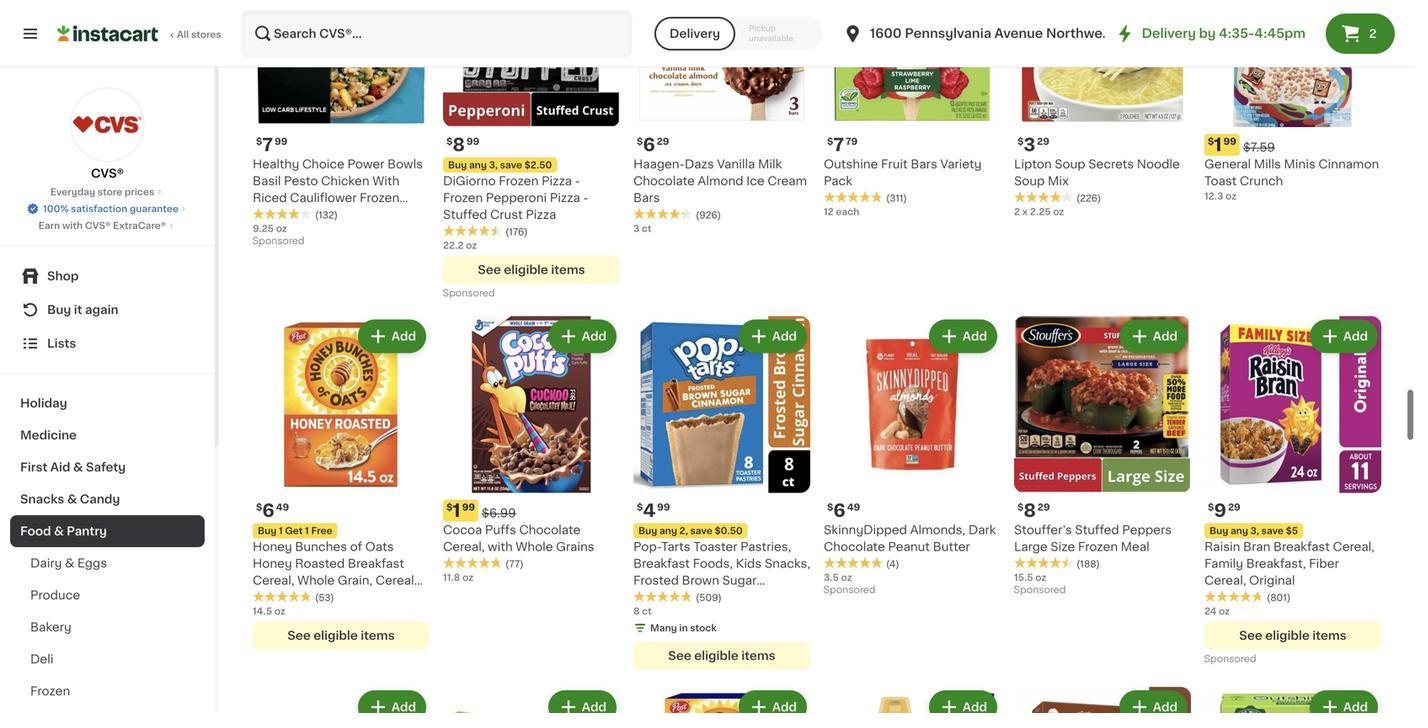 Task type: locate. For each thing, give the bounding box(es) containing it.
eligible down (176)
[[504, 264, 549, 276]]

$ for buy any 2, save $0.50
[[637, 503, 643, 512]]

Search field
[[243, 12, 631, 56]]

oz inside $ 1 99 $7.59 general mills minis cinnamon toast crunch 12.3 oz
[[1226, 192, 1237, 201]]

0 horizontal spatial 6
[[262, 502, 275, 520]]

99 up general
[[1224, 137, 1237, 146]]

save for 4
[[691, 527, 713, 536]]

1 horizontal spatial with
[[488, 541, 513, 553]]

see down honey bunches of oats honey roasted breakfast cereal, whole grain, cereal box
[[288, 630, 311, 642]]

stuffed inside digiorno frozen pizza - frozen pepperoni pizza - stuffed crust pizza
[[443, 209, 488, 221]]

$ up 'stouffer's'
[[1018, 503, 1024, 512]]

add
[[392, 331, 416, 342], [582, 331, 607, 342], [773, 331, 797, 342], [963, 331, 988, 342], [1154, 331, 1178, 342], [1344, 331, 1369, 342], [392, 702, 416, 714], [582, 702, 607, 714], [773, 702, 797, 714], [963, 702, 988, 714], [1154, 702, 1178, 714], [1344, 702, 1369, 714]]

0 vertical spatial 8
[[453, 136, 465, 154]]

cvs®
[[91, 168, 124, 180], [85, 221, 111, 231]]

7 left 79
[[834, 136, 845, 154]]

1 horizontal spatial bars
[[911, 158, 938, 170]]

cereal, up fiber
[[1334, 541, 1375, 553]]

meal inside healthy choice power bowls basil pesto chicken with riced cauliflower frozen meal
[[253, 209, 282, 221]]

100% satisfaction guarantee
[[43, 204, 179, 214]]

99 inside $ 7 99
[[275, 137, 288, 146]]

avenue
[[995, 27, 1044, 40]]

pastries,
[[741, 541, 792, 553]]

1 vertical spatial bars
[[634, 192, 660, 204]]

$ inside $ 8 99
[[447, 137, 453, 146]]

oz right 15.5
[[1036, 573, 1047, 583]]

$ for stouffer's stuffed peppers large size frozen meal
[[1018, 503, 1024, 512]]

cvs® link
[[70, 88, 145, 182]]

99 inside $ 1 99 $7.59 general mills minis cinnamon toast crunch 12.3 oz
[[1224, 137, 1237, 146]]

almonds,
[[911, 524, 966, 536]]

$ up haagen-
[[637, 137, 643, 146]]

delivery inside "delivery by 4:35-4:45pm" link
[[1142, 27, 1197, 40]]

satisfaction
[[71, 204, 127, 214]]

0 horizontal spatial 3
[[634, 224, 640, 233]]

frozen down with
[[360, 192, 400, 204]]

$2.50
[[525, 160, 552, 170]]

whole inside honey bunches of oats honey roasted breakfast cereal, whole grain, cereal box
[[298, 575, 335, 587]]

$ inside $ 6 29
[[637, 137, 643, 146]]

1 horizontal spatial any
[[660, 527, 678, 536]]

choice
[[302, 158, 345, 170]]

sponsored badge image for 6
[[824, 586, 875, 596]]

0 horizontal spatial chocolate
[[520, 524, 581, 536]]

delivery button
[[655, 17, 736, 51]]

$ for skinnydipped almonds, dark chocolate peanut butter
[[828, 503, 834, 512]]

2 vertical spatial pizza
[[526, 209, 556, 221]]

1 horizontal spatial 3,
[[1251, 527, 1260, 536]]

6 for buy
[[262, 502, 275, 520]]

$ for buy any 3, save $2.50
[[447, 137, 453, 146]]

1 honey from the top
[[253, 541, 292, 553]]

1 horizontal spatial whole
[[516, 541, 553, 553]]

2
[[1370, 28, 1377, 40], [1015, 207, 1021, 216]]

0 vertical spatial 2
[[1370, 28, 1377, 40]]

(53)
[[315, 594, 334, 603]]

oz
[[1226, 192, 1237, 201], [1054, 207, 1065, 216], [276, 224, 287, 233], [466, 241, 477, 250], [463, 573, 474, 583], [842, 573, 853, 583], [1036, 573, 1047, 583], [275, 607, 286, 616], [1220, 607, 1231, 616]]

items for 4
[[742, 650, 776, 662]]

buy for 8
[[448, 160, 467, 170]]

2 horizontal spatial breakfast
[[1274, 541, 1331, 553]]

whole
[[516, 541, 553, 553], [298, 575, 335, 587]]

3,
[[489, 160, 498, 170], [1251, 527, 1260, 536]]

0 vertical spatial bars
[[911, 158, 938, 170]]

1 right the 'get'
[[305, 527, 309, 536]]

1 $ 6 49 from the left
[[256, 502, 289, 520]]

whole down roasted
[[298, 575, 335, 587]]

breakfast down $5
[[1274, 541, 1331, 553]]

& left candy
[[67, 494, 77, 506]]

2 for 2 x 2.25 oz
[[1015, 207, 1021, 216]]

0 horizontal spatial 8
[[453, 136, 465, 154]]

cereal,
[[443, 541, 485, 553], [1334, 541, 1375, 553], [253, 575, 295, 587], [1205, 575, 1247, 587]]

$ 6 49 up the 'get'
[[256, 502, 289, 520]]

& for pantry
[[54, 526, 64, 538]]

see for 6
[[288, 630, 311, 642]]

49 for skinnydipped
[[848, 503, 861, 512]]

1 vertical spatial whole
[[298, 575, 335, 587]]

cinnamon right minis
[[1319, 158, 1380, 170]]

0 vertical spatial with
[[62, 221, 83, 231]]

0 horizontal spatial breakfast
[[348, 558, 404, 570]]

0 horizontal spatial 2
[[1015, 207, 1021, 216]]

ct down haagen-
[[642, 224, 652, 233]]

delivery inside 'delivery' button
[[670, 28, 721, 40]]

1 horizontal spatial breakfast
[[634, 558, 690, 570]]

riced
[[253, 192, 287, 204]]

49 up the 'get'
[[276, 503, 289, 512]]

1 vertical spatial stuffed
[[1076, 524, 1120, 536]]

1 up cocoa
[[453, 502, 461, 520]]

11.8 oz
[[443, 573, 474, 583]]

see eligible items for 6
[[288, 630, 395, 642]]

save for 9
[[1262, 527, 1284, 536]]

(801)
[[1268, 594, 1291, 603]]

1 for cocoa
[[453, 502, 461, 520]]

see eligible items down (801)
[[1240, 630, 1347, 642]]

2 vertical spatial 8
[[634, 607, 640, 616]]

0 horizontal spatial stuffed
[[443, 209, 488, 221]]

cauliflower
[[290, 192, 357, 204]]

oz for $6.99
[[463, 573, 474, 583]]

$
[[256, 137, 262, 146], [447, 137, 453, 146], [637, 137, 643, 146], [828, 137, 834, 146], [1018, 137, 1024, 146], [1209, 137, 1215, 146], [256, 503, 262, 512], [447, 503, 453, 512], [637, 503, 643, 512], [828, 503, 834, 512], [1018, 503, 1024, 512], [1209, 503, 1215, 512]]

1 vertical spatial chocolate
[[520, 524, 581, 536]]

see eligible items button down (801)
[[1205, 622, 1382, 650]]

$ up healthy
[[256, 137, 262, 146]]

see eligible items button for 8
[[443, 256, 620, 284]]

cereal, inside $ 1 99 $6.99 cocoa puffs chocolate cereal, with whole grains
[[443, 541, 485, 553]]

1 inside $ 1 99 $6.99 cocoa puffs chocolate cereal, with whole grains
[[453, 502, 461, 520]]

6 for skinnydipped
[[834, 502, 846, 520]]

earn with cvs® extracare® link
[[38, 219, 176, 233]]

cereal, inside honey bunches of oats honey roasted breakfast cereal, whole grain, cereal box
[[253, 575, 295, 587]]

see for 9
[[1240, 630, 1263, 642]]

3, up digiorno at the top left of page
[[489, 160, 498, 170]]

sponsored badge image for 8
[[1015, 586, 1066, 596]]

see eligible items for 8
[[478, 264, 586, 276]]

oz right 2.25
[[1054, 207, 1065, 216]]

9.25
[[253, 224, 274, 233]]

29 up 'stouffer's'
[[1038, 503, 1051, 512]]

29 inside $ 6 29
[[657, 137, 670, 146]]

1 horizontal spatial stuffed
[[1076, 524, 1120, 536]]

see eligible items for 4
[[669, 650, 776, 662]]

ct inside group
[[642, 607, 652, 616]]

cereal, for 1
[[443, 541, 485, 553]]

8 for stouffer's
[[1024, 502, 1037, 520]]

0 horizontal spatial cinnamon
[[634, 592, 694, 604]]

1 horizontal spatial cinnamon
[[1319, 158, 1380, 170]]

oz for 7
[[276, 224, 287, 233]]

1 horizontal spatial soup
[[1055, 158, 1086, 170]]

eligible for 9
[[1266, 630, 1310, 642]]

29 up lipton
[[1038, 137, 1050, 146]]

0 horizontal spatial save
[[500, 160, 522, 170]]

product group
[[253, 0, 430, 251], [443, 0, 620, 303], [253, 316, 430, 650], [443, 316, 620, 585], [634, 316, 811, 671], [824, 316, 1001, 600], [1015, 316, 1192, 600], [1205, 316, 1382, 669], [253, 688, 430, 714], [443, 688, 620, 714], [634, 688, 811, 714], [824, 688, 1001, 714], [1015, 688, 1192, 714], [1205, 688, 1382, 714]]

1 inside $ 1 99 $7.59 general mills minis cinnamon toast crunch 12.3 oz
[[1215, 136, 1223, 154]]

by
[[1200, 27, 1217, 40]]

see eligible items button down (176)
[[443, 256, 620, 284]]

chicken
[[321, 175, 370, 187]]

any left 2,
[[660, 527, 678, 536]]

29 for 8
[[1038, 503, 1051, 512]]

(77)
[[506, 560, 524, 569]]

2 inside button
[[1370, 28, 1377, 40]]

2,
[[680, 527, 688, 536]]

stuffed
[[443, 209, 488, 221], [1076, 524, 1120, 536]]

0 vertical spatial cvs®
[[91, 168, 124, 180]]

frozen up pepperoni
[[499, 175, 539, 187]]

outshine
[[824, 158, 879, 170]]

$ 6 49 for buy
[[256, 502, 289, 520]]

$ up buy 1 get 1 free
[[256, 503, 262, 512]]

& right food
[[54, 526, 64, 538]]

0 horizontal spatial 3,
[[489, 160, 498, 170]]

$ up digiorno at the top left of page
[[447, 137, 453, 146]]

any for 4
[[660, 527, 678, 536]]

1 horizontal spatial 6
[[643, 136, 656, 154]]

1 vertical spatial 3
[[634, 224, 640, 233]]

$ inside the $ 8 29
[[1018, 503, 1024, 512]]

1 vertical spatial cvs®
[[85, 221, 111, 231]]

-
[[575, 175, 581, 187], [584, 192, 589, 204]]

breakfast down oats
[[348, 558, 404, 570]]

3, up bran
[[1251, 527, 1260, 536]]

pop-
[[634, 541, 662, 553]]

7 for outshine
[[834, 136, 845, 154]]

0 vertical spatial ct
[[642, 224, 652, 233]]

$ up the pop-
[[637, 503, 643, 512]]

chocolate inside haagen-dazs vanilla milk chocolate almond ice cream bars
[[634, 175, 695, 187]]

product group containing 7
[[253, 0, 430, 251]]

0 vertical spatial 3,
[[489, 160, 498, 170]]

1 vertical spatial 8
[[1024, 502, 1037, 520]]

$ 1 99 $6.99 cocoa puffs chocolate cereal, with whole grains
[[443, 502, 595, 553]]

original
[[1250, 575, 1296, 587]]

0 horizontal spatial -
[[575, 175, 581, 187]]

see eligible items down (176)
[[478, 264, 586, 276]]

cocoa
[[443, 524, 482, 536]]

1 horizontal spatial meal
[[1122, 541, 1150, 553]]

$ 6 49
[[256, 502, 289, 520], [828, 502, 861, 520]]

with inside $ 1 99 $6.99 cocoa puffs chocolate cereal, with whole grains
[[488, 541, 513, 553]]

cereal, up box in the left of the page
[[253, 575, 295, 587]]

$ for lipton soup secrets noodle soup mix
[[1018, 137, 1024, 146]]

cereal, down family at the right of the page
[[1205, 575, 1247, 587]]

2 49 from the left
[[848, 503, 861, 512]]

99 up healthy
[[275, 137, 288, 146]]

$ up cocoa
[[447, 503, 453, 512]]

0 horizontal spatial with
[[62, 221, 83, 231]]

99 inside $ 1 99 $6.99 cocoa puffs chocolate cereal, with whole grains
[[462, 503, 475, 512]]

7 inside product group
[[262, 136, 273, 154]]

1 vertical spatial 3,
[[1251, 527, 1260, 536]]

& for eggs
[[65, 558, 74, 570]]

99 inside $ 8 99
[[467, 137, 480, 146]]

with
[[62, 221, 83, 231], [488, 541, 513, 553]]

3
[[1024, 136, 1036, 154], [634, 224, 640, 233]]

2 vertical spatial chocolate
[[824, 541, 886, 553]]

size
[[1051, 541, 1076, 553]]

bars up 3 ct
[[634, 192, 660, 204]]

frozen up (188) in the right of the page
[[1079, 541, 1119, 553]]

eligible down the (53)
[[314, 630, 358, 642]]

2 horizontal spatial 8
[[1024, 502, 1037, 520]]

0 horizontal spatial bars
[[634, 192, 660, 204]]

chocolate down skinnydipped
[[824, 541, 886, 553]]

stuffed up 22.2 oz
[[443, 209, 488, 221]]

chocolate
[[634, 175, 695, 187], [520, 524, 581, 536], [824, 541, 886, 553]]

6 up skinnydipped
[[834, 502, 846, 520]]

8 inside product group
[[634, 607, 640, 616]]

1 for general
[[1215, 136, 1223, 154]]

0 vertical spatial stuffed
[[443, 209, 488, 221]]

1 vertical spatial meal
[[1122, 541, 1150, 553]]

oz right 12.3 at the top right of page
[[1226, 192, 1237, 201]]

large
[[1015, 541, 1048, 553]]

lists
[[47, 338, 76, 350]]

0 horizontal spatial 49
[[276, 503, 289, 512]]

1 vertical spatial -
[[584, 192, 589, 204]]

0 vertical spatial cinnamon
[[1319, 158, 1380, 170]]

deli link
[[10, 644, 205, 676]]

service type group
[[655, 17, 823, 51]]

see eligible items button for 6
[[253, 622, 430, 650]]

1 up general
[[1215, 136, 1223, 154]]

cereal, down cocoa
[[443, 541, 485, 553]]

None search field
[[241, 10, 633, 57]]

cinnamon down frosted
[[634, 592, 694, 604]]

(509)
[[696, 594, 722, 603]]

soup
[[1055, 158, 1086, 170], [1015, 175, 1045, 187]]

$ inside $ 1 99 $6.99 cocoa puffs chocolate cereal, with whole grains
[[447, 503, 453, 512]]

oz right the 11.8
[[463, 573, 474, 583]]

15.5
[[1015, 573, 1034, 583]]

0 horizontal spatial 7
[[262, 136, 273, 154]]

mix
[[1048, 175, 1069, 187]]

2 7 from the left
[[834, 136, 845, 154]]

$ up lipton
[[1018, 137, 1024, 146]]

1 49 from the left
[[276, 503, 289, 512]]

8 down frosted
[[634, 607, 640, 616]]

bakery link
[[10, 612, 205, 644]]

$ up skinnydipped
[[828, 503, 834, 512]]

honey
[[253, 541, 292, 553], [253, 558, 292, 570]]

0 horizontal spatial whole
[[298, 575, 335, 587]]

toast
[[1205, 175, 1238, 187]]

oz for 8
[[1036, 573, 1047, 583]]

cvs® inside earn with cvs® extracare® 'link'
[[85, 221, 111, 231]]

$ inside $ 4 99
[[637, 503, 643, 512]]

0 vertical spatial chocolate
[[634, 175, 695, 187]]

$ inside $ 7 79
[[828, 137, 834, 146]]

save for 8
[[500, 160, 522, 170]]

oz right the 22.2
[[466, 241, 477, 250]]

see
[[478, 264, 501, 276], [288, 630, 311, 642], [1240, 630, 1263, 642], [669, 650, 692, 662]]

4:35-
[[1220, 27, 1255, 40]]

instacart logo image
[[57, 24, 158, 44]]

meal inside the stouffer's stuffed peppers large size frozen meal
[[1122, 541, 1150, 553]]

1 for free
[[279, 527, 283, 536]]

sponsored badge image down 15.5 oz
[[1015, 586, 1066, 596]]

3, inside product group
[[1251, 527, 1260, 536]]

1 horizontal spatial 49
[[848, 503, 861, 512]]

pop-tarts toaster pastries, breakfast foods, kids snacks, frosted brown sugar cinnamon
[[634, 541, 811, 604]]

1 vertical spatial 2
[[1015, 207, 1021, 216]]

$ inside $ 3 29
[[1018, 137, 1024, 146]]

cereal, for bunches
[[253, 575, 295, 587]]

0 horizontal spatial $ 6 49
[[256, 502, 289, 520]]

$ for haagen-dazs vanilla milk chocolate almond ice cream bars
[[637, 137, 643, 146]]

of
[[350, 541, 363, 553]]

ct up the many
[[642, 607, 652, 616]]

cinnamon
[[1319, 158, 1380, 170], [634, 592, 694, 604]]

again
[[85, 304, 119, 316]]

2 horizontal spatial any
[[1231, 527, 1249, 536]]

buy up digiorno at the top left of page
[[448, 160, 467, 170]]

honey down the 'get'
[[253, 541, 292, 553]]

1 left the 'get'
[[279, 527, 283, 536]]

any for 8
[[469, 160, 487, 170]]

$1.99 original price: $7.59 element
[[1205, 134, 1382, 156]]

29 inside the $ 8 29
[[1038, 503, 1051, 512]]

product group containing 9
[[1205, 316, 1382, 669]]

any
[[469, 160, 487, 170], [660, 527, 678, 536], [1231, 527, 1249, 536]]

1 vertical spatial cinnamon
[[634, 592, 694, 604]]

soup down lipton
[[1015, 175, 1045, 187]]

sponsored badge image down 22.2 oz
[[443, 289, 494, 299]]

6
[[643, 136, 656, 154], [262, 502, 275, 520], [834, 502, 846, 520]]

1 horizontal spatial chocolate
[[634, 175, 695, 187]]

&
[[73, 462, 83, 474], [67, 494, 77, 506], [54, 526, 64, 538], [65, 558, 74, 570]]

cvs® inside cvs® link
[[91, 168, 124, 180]]

oz right 24
[[1220, 607, 1231, 616]]

sponsored badge image down 9.25 oz
[[253, 237, 304, 246]]

29 inside $ 3 29
[[1038, 137, 1050, 146]]

2 $ 6 49 from the left
[[828, 502, 861, 520]]

with down puffs
[[488, 541, 513, 553]]

chocolate down haagen-
[[634, 175, 695, 187]]

3 up lipton
[[1024, 136, 1036, 154]]

frosted
[[634, 575, 679, 587]]

oz right "9.25"
[[276, 224, 287, 233]]

see eligible items button for 9
[[1205, 622, 1382, 650]]

0 horizontal spatial soup
[[1015, 175, 1045, 187]]

(226)
[[1077, 194, 1102, 203]]

29 for 3
[[1038, 137, 1050, 146]]

honey up box in the left of the page
[[253, 558, 292, 570]]

$ inside the $ 9 29
[[1209, 503, 1215, 512]]

see for 8
[[478, 264, 501, 276]]

$ inside $ 7 99
[[256, 137, 262, 146]]

chocolate down $1.99 original price: $6.99 element
[[520, 524, 581, 536]]

6 up haagen-
[[643, 136, 656, 154]]

8 up digiorno at the top left of page
[[453, 136, 465, 154]]

cinnamon inside pop-tarts toaster pastries, breakfast foods, kids snacks, frosted brown sugar cinnamon
[[634, 592, 694, 604]]

1 vertical spatial honey
[[253, 558, 292, 570]]

frozen down digiorno at the top left of page
[[443, 192, 483, 204]]

99 right 4
[[658, 503, 671, 512]]

buy 1 get 1 free
[[258, 527, 333, 536]]

eligible for 4
[[695, 650, 739, 662]]

0 vertical spatial 3
[[1024, 136, 1036, 154]]

1 horizontal spatial $ 6 49
[[828, 502, 861, 520]]

meal up 9.25 oz
[[253, 209, 282, 221]]

1 horizontal spatial 2
[[1370, 28, 1377, 40]]

oz right the 3.5
[[842, 573, 853, 583]]

delivery by 4:35-4:45pm
[[1142, 27, 1306, 40]]

any up the raisin
[[1231, 527, 1249, 536]]

0 horizontal spatial any
[[469, 160, 487, 170]]

2 button
[[1327, 13, 1396, 54]]

save left $5
[[1262, 527, 1284, 536]]

2.25
[[1031, 207, 1052, 216]]

0 vertical spatial -
[[575, 175, 581, 187]]

1 vertical spatial with
[[488, 541, 513, 553]]

1 7 from the left
[[262, 136, 273, 154]]

$ 9 29
[[1209, 502, 1241, 520]]

99 for 8
[[467, 137, 480, 146]]

raisin
[[1205, 541, 1241, 553]]

see down many in stock
[[669, 650, 692, 662]]

29 inside the $ 9 29
[[1229, 503, 1241, 512]]

& left the eggs at left bottom
[[65, 558, 74, 570]]

0 horizontal spatial delivery
[[670, 28, 721, 40]]

breakfast up frosted
[[634, 558, 690, 570]]

cvs® down satisfaction
[[85, 221, 111, 231]]

items for 8
[[551, 264, 586, 276]]

sponsored badge image
[[253, 237, 304, 246], [443, 289, 494, 299], [824, 586, 875, 596], [1015, 586, 1066, 596], [1205, 655, 1256, 665]]

6 up buy 1 get 1 free
[[262, 502, 275, 520]]

$ 7 79
[[828, 136, 858, 154]]

$ 8 99
[[447, 136, 480, 154]]

dairy & eggs link
[[10, 548, 205, 580]]

1 horizontal spatial delivery
[[1142, 27, 1197, 40]]

29 right 9
[[1229, 503, 1241, 512]]

1 vertical spatial ct
[[642, 607, 652, 616]]

0 vertical spatial honey
[[253, 541, 292, 553]]

49 up skinnydipped
[[848, 503, 861, 512]]

1 horizontal spatial 7
[[834, 136, 845, 154]]

2 horizontal spatial save
[[1262, 527, 1284, 536]]

$ 6 49 up skinnydipped
[[828, 502, 861, 520]]

buy left the 'get'
[[258, 527, 277, 536]]

8 up 'stouffer's'
[[1024, 502, 1037, 520]]

any up digiorno at the top left of page
[[469, 160, 487, 170]]

99 for general mills minis cinnamon toast crunch
[[1224, 137, 1237, 146]]

29 up haagen-
[[657, 137, 670, 146]]

0 vertical spatial whole
[[516, 541, 553, 553]]

see down the original
[[1240, 630, 1263, 642]]

3 down haagen-
[[634, 224, 640, 233]]

0 horizontal spatial meal
[[253, 209, 282, 221]]

99 up cocoa
[[462, 503, 475, 512]]

bars right fruit
[[911, 158, 938, 170]]

crunch
[[1241, 175, 1284, 187]]

99 inside $ 4 99
[[658, 503, 671, 512]]

oz right 14.5
[[275, 607, 286, 616]]

7
[[262, 136, 273, 154], [834, 136, 845, 154]]

buy up the pop-
[[639, 527, 658, 536]]

2 horizontal spatial chocolate
[[824, 541, 886, 553]]

fiber
[[1310, 558, 1340, 570]]

buy up the raisin
[[1210, 527, 1229, 536]]

buy left it
[[47, 304, 71, 316]]

1 horizontal spatial save
[[691, 527, 713, 536]]

see eligible items down the (53)
[[288, 630, 395, 642]]

2 honey from the top
[[253, 558, 292, 570]]

stuffed up (188) in the right of the page
[[1076, 524, 1120, 536]]

2 horizontal spatial 6
[[834, 502, 846, 520]]

chocolate inside $ 1 99 $6.99 cocoa puffs chocolate cereal, with whole grains
[[520, 524, 581, 536]]

0 vertical spatial meal
[[253, 209, 282, 221]]

1 horizontal spatial 8
[[634, 607, 640, 616]]

$ inside $ 1 99 $7.59 general mills minis cinnamon toast crunch 12.3 oz
[[1209, 137, 1215, 146]]



Task type: vqa. For each thing, say whether or not it's contained in the screenshot.
senior? associated with Are you a Senior? Contact our dedicated Senior Support Service if you need help getting started or with an existing order.
no



Task type: describe. For each thing, give the bounding box(es) containing it.
cereal
[[376, 575, 414, 587]]

15.5 oz
[[1015, 573, 1047, 583]]

$1.99 original price: $6.99 element
[[443, 500, 620, 522]]

everyday store prices
[[50, 188, 154, 197]]

healthy
[[253, 158, 299, 170]]

7 for healthy
[[262, 136, 273, 154]]

$ 3 29
[[1018, 136, 1050, 154]]

bars inside haagen-dazs vanilla milk chocolate almond ice cream bars
[[634, 192, 660, 204]]

$ 1 99 $7.59 general mills minis cinnamon toast crunch 12.3 oz
[[1205, 136, 1380, 201]]

eligible for 6
[[314, 630, 358, 642]]

haagen-
[[634, 158, 685, 170]]

buy for 4
[[639, 527, 658, 536]]

frozen down 'deli'
[[30, 686, 70, 698]]

breakfast inside pop-tarts toaster pastries, breakfast foods, kids snacks, frosted brown sugar cinnamon
[[634, 558, 690, 570]]

22.2
[[443, 241, 464, 250]]

whole inside $ 1 99 $6.99 cocoa puffs chocolate cereal, with whole grains
[[516, 541, 553, 553]]

oz for 6
[[842, 573, 853, 583]]

x
[[1023, 207, 1028, 216]]

1 horizontal spatial 3
[[1024, 136, 1036, 154]]

buy any 3, save $5
[[1210, 527, 1299, 536]]

extracare®
[[113, 221, 166, 231]]

box
[[253, 592, 275, 604]]

oz for buy 1 get 1 free
[[275, 607, 286, 616]]

snacks & candy
[[20, 494, 120, 506]]

store
[[98, 188, 122, 197]]

snacks,
[[765, 558, 811, 570]]

snacks
[[20, 494, 64, 506]]

(132)
[[315, 210, 338, 220]]

eggs
[[77, 558, 107, 570]]

everyday
[[50, 188, 95, 197]]

$0.50
[[715, 527, 743, 536]]

breakfast inside honey bunches of oats honey roasted breakfast cereal, whole grain, cereal box
[[348, 558, 404, 570]]

$ for buy 1 get 1 free
[[256, 503, 262, 512]]

0 vertical spatial pizza
[[542, 175, 572, 187]]

breakfast inside raisin bran breakfast cereal, family breakfast, fiber cereal, original
[[1274, 541, 1331, 553]]

$6.99
[[482, 508, 516, 519]]

dark
[[969, 524, 997, 536]]

$ for buy any 3, save $5
[[1209, 503, 1215, 512]]

(311)
[[887, 194, 908, 203]]

holiday link
[[10, 388, 205, 420]]

food
[[20, 526, 51, 538]]

almond
[[698, 175, 744, 187]]

24 oz
[[1205, 607, 1231, 616]]

3, for 9
[[1251, 527, 1260, 536]]

pesto
[[284, 175, 318, 187]]

99 for 4
[[658, 503, 671, 512]]

candy
[[80, 494, 120, 506]]

mills
[[1255, 158, 1282, 170]]

frozen inside the stouffer's stuffed peppers large size frozen meal
[[1079, 541, 1119, 553]]

buy it again link
[[10, 293, 205, 327]]

any for 9
[[1231, 527, 1249, 536]]

aid
[[50, 462, 70, 474]]

8 for buy
[[453, 136, 465, 154]]

grain,
[[338, 575, 373, 587]]

2 for 2
[[1370, 28, 1377, 40]]

cereal, for bran
[[1205, 575, 1247, 587]]

tarts
[[662, 541, 691, 553]]

digiorno frozen pizza - frozen pepperoni pizza - stuffed crust pizza
[[443, 175, 589, 221]]

29 for 9
[[1229, 503, 1241, 512]]

breakfast,
[[1247, 558, 1307, 570]]

frozen inside healthy choice power bowls basil pesto chicken with riced cauliflower frozen meal
[[360, 192, 400, 204]]

$ 4 99
[[637, 502, 671, 520]]

sponsored badge image for 7
[[253, 237, 304, 246]]

skinnydipped almonds, dark chocolate peanut butter
[[824, 524, 997, 553]]

12
[[824, 207, 834, 216]]

bakery
[[30, 622, 71, 634]]

dairy
[[30, 558, 62, 570]]

oz for buy any 3, save $5
[[1220, 607, 1231, 616]]

& for candy
[[67, 494, 77, 506]]

cinnamon inside $ 1 99 $7.59 general mills minis cinnamon toast crunch 12.3 oz
[[1319, 158, 1380, 170]]

peppers
[[1123, 524, 1173, 536]]

bran
[[1244, 541, 1271, 553]]

brown
[[682, 575, 720, 587]]

delivery by 4:35-4:45pm link
[[1115, 24, 1306, 44]]

$ for healthy choice power bowls basil pesto chicken with riced cauliflower frozen meal
[[256, 137, 262, 146]]

6 for haagen-
[[643, 136, 656, 154]]

pennsylvania
[[905, 27, 992, 40]]

lipton soup secrets noodle soup mix
[[1015, 158, 1181, 187]]

delivery for delivery
[[670, 28, 721, 40]]

food & pantry link
[[10, 516, 205, 548]]

buy for 9
[[1210, 527, 1229, 536]]

minis
[[1285, 158, 1316, 170]]

12.3
[[1205, 192, 1224, 201]]

buy for 6
[[258, 527, 277, 536]]

$ 6 49 for skinnydipped
[[828, 502, 861, 520]]

items for 6
[[361, 630, 395, 642]]

1 vertical spatial pizza
[[550, 192, 581, 204]]

medicine
[[20, 430, 77, 442]]

ct for 6
[[642, 224, 652, 233]]

guarantee
[[130, 204, 179, 214]]

delivery for delivery by 4:35-4:45pm
[[1142, 27, 1197, 40]]

sponsored badge image down '24 oz'
[[1205, 655, 1256, 665]]

noodle
[[1138, 158, 1181, 170]]

oz for buy any 3, save $2.50
[[466, 241, 477, 250]]

deli
[[30, 654, 53, 666]]

produce
[[30, 590, 80, 602]]

3, for 8
[[489, 160, 498, 170]]

kids
[[736, 558, 762, 570]]

everyday store prices link
[[50, 185, 165, 199]]

3.5
[[824, 573, 839, 583]]

24
[[1205, 607, 1217, 616]]

prices
[[125, 188, 154, 197]]

basil
[[253, 175, 281, 187]]

99 for 7
[[275, 137, 288, 146]]

product group containing 1
[[443, 316, 620, 585]]

stuffed inside the stouffer's stuffed peppers large size frozen meal
[[1076, 524, 1120, 536]]

$ for outshine fruit bars variety pack
[[828, 137, 834, 146]]

honey bunches of oats honey roasted breakfast cereal, whole grain, cereal box
[[253, 541, 414, 604]]

puffs
[[485, 524, 517, 536]]

haagen-dazs vanilla milk chocolate almond ice cream bars
[[634, 158, 807, 204]]

fruit
[[882, 158, 908, 170]]

0 vertical spatial soup
[[1055, 158, 1086, 170]]

buy any 2, save $0.50
[[639, 527, 743, 536]]

family
[[1205, 558, 1244, 570]]

11.8
[[443, 573, 460, 583]]

dairy & eggs
[[30, 558, 107, 570]]

cvs® logo image
[[70, 88, 145, 162]]

bars inside outshine fruit bars variety pack
[[911, 158, 938, 170]]

stouffer's
[[1015, 524, 1073, 536]]

product group containing 4
[[634, 316, 811, 671]]

1 horizontal spatial -
[[584, 192, 589, 204]]

1600 pennsylvania avenue northwest
[[870, 27, 1116, 40]]

1 vertical spatial soup
[[1015, 175, 1045, 187]]

outshine fruit bars variety pack
[[824, 158, 982, 187]]

(4)
[[887, 560, 900, 569]]

& right aid
[[73, 462, 83, 474]]

29 for 6
[[657, 137, 670, 146]]

items for 9
[[1313, 630, 1347, 642]]

milk
[[759, 158, 782, 170]]

earn with cvs® extracare®
[[38, 221, 166, 231]]

see eligible items for 9
[[1240, 630, 1347, 642]]

medicine link
[[10, 420, 205, 452]]

ct for buy any 2, save $0.50
[[642, 607, 652, 616]]

eligible for 8
[[504, 264, 549, 276]]

2 x 2.25 oz
[[1015, 207, 1065, 216]]

in
[[680, 624, 688, 633]]

pantry
[[67, 526, 107, 538]]

stores
[[191, 30, 221, 39]]

earn
[[38, 221, 60, 231]]

vanilla
[[718, 158, 756, 170]]

lists link
[[10, 327, 205, 361]]

with inside 'link'
[[62, 221, 83, 231]]

skinnydipped
[[824, 524, 908, 536]]

3.5 oz
[[824, 573, 853, 583]]

see eligible items button for 4
[[634, 642, 811, 671]]

49 for buy
[[276, 503, 289, 512]]

see for 4
[[669, 650, 692, 662]]

chocolate inside skinnydipped almonds, dark chocolate peanut butter
[[824, 541, 886, 553]]

first aid & safety
[[20, 462, 126, 474]]

buy any 3, save $2.50
[[448, 160, 552, 170]]

sugar
[[723, 575, 757, 587]]



